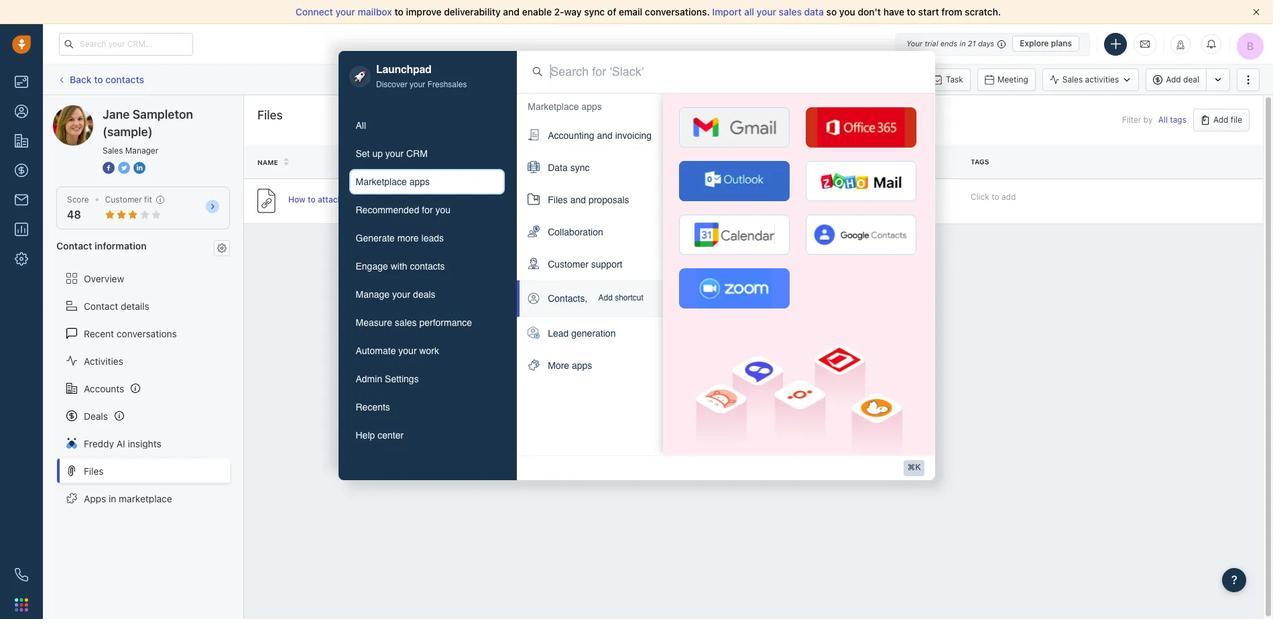Task type: describe. For each thing, give the bounding box(es) containing it.
recents
[[356, 402, 390, 413]]

to right files
[[363, 194, 371, 205]]

on
[[896, 158, 906, 166]]

2-
[[555, 6, 565, 17]]

contacts?
[[373, 194, 412, 205]]

marketplace apps inside list of options list box
[[528, 101, 602, 112]]

invoicing
[[616, 130, 652, 141]]

files and proposals
[[548, 194, 630, 205]]

work
[[420, 346, 439, 356]]

ago
[[897, 196, 911, 206]]

file for file size
[[767, 158, 782, 166]]

click to add
[[971, 192, 1017, 202]]

contact for contact details
[[84, 300, 118, 312]]

calendar
[[636, 293, 672, 304]]

admin settings button
[[349, 366, 505, 392]]

back to contacts
[[70, 74, 144, 85]]

brad klo
[[564, 196, 596, 206]]

recent conversations
[[84, 328, 177, 339]]

email,
[[591, 293, 616, 304]]

add
[[1002, 192, 1017, 202]]

customer for customer support
[[548, 259, 589, 270]]

and right email,
[[618, 293, 634, 304]]

crm
[[407, 148, 428, 159]]

filter by all tags
[[1123, 115, 1187, 125]]

1 horizontal spatial all
[[1159, 115, 1169, 125]]

so
[[827, 6, 837, 17]]

and left proposals
[[571, 194, 586, 205]]

marketplace
[[119, 493, 172, 504]]

brad
[[564, 196, 581, 206]]

1 vertical spatial in
[[109, 493, 116, 504]]

add file
[[1214, 115, 1243, 125]]

activities
[[1086, 74, 1120, 84]]

0 vertical spatial days
[[979, 39, 995, 48]]

link
[[665, 196, 681, 206]]

all button
[[349, 113, 505, 138]]

engage with contacts button
[[349, 254, 505, 279]]

measure sales performance
[[356, 317, 472, 328]]

file
[[1232, 115, 1243, 125]]

connect your mailbox to improve deliverability and enable 2-way sync of email conversations. import all your sales data so you don't have to start from scratch.
[[296, 6, 1002, 17]]

connect
[[296, 6, 333, 17]]

all
[[745, 6, 755, 17]]

name
[[258, 158, 278, 166]]

explore
[[1021, 38, 1050, 48]]

Search for 'Slack' field
[[551, 63, 919, 80]]

with
[[391, 261, 408, 272]]

phone element
[[8, 562, 35, 588]]

how
[[288, 194, 306, 205]]

⌘
[[908, 463, 916, 472]]

you inside button
[[436, 205, 451, 215]]

center
[[378, 430, 404, 441]]

files inside list of options list box
[[548, 194, 568, 205]]

file type
[[665, 158, 700, 166]]

ai
[[117, 438, 125, 449]]

email
[[619, 6, 643, 17]]

phone image
[[15, 568, 28, 582]]

don't
[[858, 6, 882, 17]]

generate more leads button
[[349, 226, 505, 251]]

marketplace apps heading inside list of options list box
[[528, 100, 602, 113]]

5
[[869, 196, 874, 206]]

marketplace apps inside button
[[356, 177, 430, 187]]

attach
[[318, 194, 343, 205]]

meeting button
[[978, 68, 1036, 91]]

mailbox
[[358, 6, 392, 17]]

overview
[[84, 273, 124, 284]]

conversations.
[[645, 6, 710, 17]]

task button
[[927, 68, 971, 91]]

help center button
[[349, 423, 505, 448]]

set
[[356, 148, 370, 159]]

data
[[548, 162, 568, 173]]

twitter circled image
[[118, 161, 130, 175]]

1 horizontal spatial you
[[840, 6, 856, 17]]

task
[[947, 74, 964, 84]]

1 horizontal spatial in
[[960, 39, 966, 48]]

5 days ago
[[869, 196, 911, 206]]

2 vertical spatial files
[[84, 465, 104, 477]]

lead
[[548, 328, 569, 339]]

fit
[[144, 195, 152, 205]]

proposals
[[589, 194, 630, 205]]

file size
[[767, 158, 800, 166]]

more apps
[[548, 360, 593, 371]]

meeting
[[998, 74, 1029, 84]]

linkedin circled image
[[133, 161, 146, 175]]

add deal
[[1167, 74, 1200, 84]]

and left invoicing
[[597, 130, 613, 141]]

klo
[[584, 196, 596, 206]]

trial
[[925, 39, 939, 48]]

your trial ends in 21 days
[[907, 39, 995, 48]]

0 vertical spatial sales
[[779, 6, 802, 17]]

all inside button
[[356, 120, 366, 131]]

shortcut
[[615, 293, 644, 302]]

sampleton
[[133, 107, 193, 121]]

improve
[[406, 6, 442, 17]]

freshworks switcher image
[[15, 598, 28, 612]]

contacts,
[[548, 293, 588, 304]]

automate your work button
[[349, 338, 505, 364]]

way
[[565, 6, 582, 17]]

how to attach files to contacts?
[[288, 194, 412, 205]]

accounting and invoicing
[[548, 130, 652, 141]]

contacts, email, and calendar
[[548, 293, 672, 304]]

--
[[767, 196, 775, 206]]

freddy
[[84, 438, 114, 449]]

1 horizontal spatial files
[[258, 108, 283, 122]]

size
[[784, 158, 800, 166]]

plans
[[1052, 38, 1073, 48]]

your
[[907, 39, 923, 48]]

contacts for back to contacts
[[106, 74, 144, 85]]

to left start
[[907, 6, 916, 17]]

contact details
[[84, 300, 149, 312]]

import all your sales data link
[[713, 6, 827, 17]]

start
[[919, 6, 940, 17]]



Task type: vqa. For each thing, say whether or not it's contained in the screenshot.
Help center
yes



Task type: locate. For each thing, give the bounding box(es) containing it.
recommended for you
[[356, 205, 451, 215]]

files up "name"
[[258, 108, 283, 122]]

2 horizontal spatial add
[[1214, 115, 1229, 125]]

k
[[916, 463, 921, 472]]

contact down '48' button
[[56, 240, 92, 252]]

2 file from the left
[[665, 158, 680, 166]]

48 button
[[67, 209, 81, 221]]

sales activities button
[[1043, 68, 1147, 91], [1043, 68, 1140, 91]]

automate your work
[[356, 346, 439, 356]]

1 horizontal spatial add
[[1167, 74, 1182, 84]]

1 horizontal spatial contacts
[[410, 261, 445, 272]]

1 horizontal spatial sales
[[779, 6, 802, 17]]

0 vertical spatial sales
[[1063, 74, 1084, 84]]

0 vertical spatial in
[[960, 39, 966, 48]]

recents button
[[349, 395, 505, 420]]

settings
[[385, 374, 419, 384]]

file
[[767, 158, 782, 166], [665, 158, 680, 166]]

your left deals
[[392, 289, 411, 300]]

admin settings
[[356, 374, 419, 384]]

contact up recent
[[84, 300, 118, 312]]

days right "21" on the top of the page
[[979, 39, 995, 48]]

add
[[1167, 74, 1182, 84], [1214, 115, 1229, 125], [599, 293, 613, 302]]

your right all
[[757, 6, 777, 17]]

what's new image
[[1177, 40, 1186, 49]]

recommended for you button
[[349, 197, 505, 223]]

to
[[395, 6, 404, 17], [907, 6, 916, 17], [94, 74, 103, 85], [992, 192, 1000, 202], [308, 194, 316, 205], [363, 194, 371, 205]]

data sync
[[548, 162, 590, 173]]

in right apps
[[109, 493, 116, 504]]

launchpad discover your freshsales
[[376, 64, 467, 89]]

set up your crm
[[356, 148, 428, 159]]

0 vertical spatial customer
[[105, 195, 142, 205]]

1 vertical spatial files
[[548, 194, 568, 205]]

contacts for engage with contacts
[[410, 261, 445, 272]]

you right for
[[436, 205, 451, 215]]

deal
[[1184, 74, 1200, 84]]

1 vertical spatial you
[[436, 205, 451, 215]]

back to contacts link
[[56, 69, 145, 90]]

owner
[[564, 158, 590, 166]]

apps inside button
[[410, 177, 430, 187]]

customer left fit
[[105, 195, 142, 205]]

freddy ai insights
[[84, 438, 162, 449]]

0 horizontal spatial you
[[436, 205, 451, 215]]

1 vertical spatial sync
[[571, 162, 590, 173]]

sales inside jane sampleton (sample) sales manager
[[103, 146, 123, 156]]

by
[[1144, 115, 1154, 125]]

add inside add deal button
[[1167, 74, 1182, 84]]

click
[[971, 192, 990, 202]]

your left mailbox
[[336, 6, 355, 17]]

activities
[[84, 355, 123, 367]]

contacts
[[106, 74, 144, 85], [410, 261, 445, 272]]

file left type
[[665, 158, 680, 166]]

contacts down search your crm... text box
[[106, 74, 144, 85]]

1 vertical spatial add
[[1214, 115, 1229, 125]]

Search your CRM... text field
[[59, 33, 193, 55]]

your
[[336, 6, 355, 17], [757, 6, 777, 17], [410, 80, 426, 89], [386, 148, 404, 159], [392, 289, 411, 300], [399, 346, 417, 356]]

0 vertical spatial contact
[[56, 240, 92, 252]]

accounts
[[84, 383, 124, 394]]

measure sales performance button
[[349, 310, 505, 336]]

(sample)
[[103, 125, 153, 139]]

1 horizontal spatial file
[[767, 158, 782, 166]]

jane sampleton (sample) sales manager
[[103, 107, 193, 156]]

add for add deal
[[1167, 74, 1182, 84]]

sales up automate your work
[[395, 317, 417, 328]]

ends
[[941, 39, 958, 48]]

1 vertical spatial days
[[877, 196, 894, 206]]

sync right data
[[571, 162, 590, 173]]

explore plans
[[1021, 38, 1073, 48]]

insights
[[128, 438, 162, 449]]

0 horizontal spatial all
[[356, 120, 366, 131]]

contacts up manage your deals button
[[410, 261, 445, 272]]

marketplace apps heading
[[528, 100, 602, 113], [528, 100, 602, 113]]

your right up
[[386, 148, 404, 159]]

0 horizontal spatial add
[[599, 293, 613, 302]]

0 horizontal spatial contacts
[[106, 74, 144, 85]]

customer support
[[548, 259, 623, 270]]

have
[[884, 6, 905, 17]]

your inside button
[[392, 289, 411, 300]]

your inside launchpad discover your freshsales
[[410, 80, 426, 89]]

⌘ k
[[908, 463, 921, 472]]

0 horizontal spatial in
[[109, 493, 116, 504]]

add for add shortcut
[[599, 293, 613, 302]]

generate more leads
[[356, 233, 444, 244]]

list of options list box
[[517, 93, 672, 382]]

press-command-k-to-open-and-close element
[[905, 460, 925, 476]]

0 horizontal spatial file
[[665, 158, 680, 166]]

added
[[869, 158, 894, 166]]

recent
[[84, 328, 114, 339]]

files up apps
[[84, 465, 104, 477]]

0 vertical spatial add
[[1167, 74, 1182, 84]]

files left klo
[[548, 194, 568, 205]]

deals
[[84, 410, 108, 422]]

all right by
[[1159, 115, 1169, 125]]

days
[[979, 39, 995, 48], [877, 196, 894, 206]]

your down the launchpad
[[410, 80, 426, 89]]

sales up 'facebook circled' image
[[103, 146, 123, 156]]

measure
[[356, 317, 392, 328]]

marketplace inside button
[[356, 177, 407, 187]]

1 vertical spatial sales
[[395, 317, 417, 328]]

add left deal in the right of the page
[[1167, 74, 1182, 84]]

to right back
[[94, 74, 103, 85]]

and left enable
[[503, 6, 520, 17]]

sales left data
[[779, 6, 802, 17]]

tab list containing all
[[349, 113, 505, 448]]

0 horizontal spatial customer
[[105, 195, 142, 205]]

marketplace
[[528, 101, 579, 112], [528, 101, 579, 112], [356, 177, 407, 187]]

support
[[592, 259, 623, 270]]

1 file from the left
[[767, 158, 782, 166]]

score
[[67, 195, 89, 205]]

more
[[548, 360, 570, 371]]

customer inside list of options list box
[[548, 259, 589, 270]]

21
[[969, 39, 977, 48]]

marketplace apps
[[528, 101, 602, 112], [528, 101, 602, 112], [356, 177, 430, 187]]

0 vertical spatial contacts
[[106, 74, 144, 85]]

marketplace inside heading
[[528, 101, 579, 112]]

tags
[[971, 158, 990, 166]]

0 vertical spatial you
[[840, 6, 856, 17]]

sales
[[779, 6, 802, 17], [395, 317, 417, 328]]

generate
[[356, 233, 395, 244]]

1 vertical spatial contacts
[[410, 261, 445, 272]]

close image
[[1254, 9, 1261, 15]]

up
[[373, 148, 383, 159]]

files
[[258, 108, 283, 122], [548, 194, 568, 205], [84, 465, 104, 477]]

1 horizontal spatial customer
[[548, 259, 589, 270]]

1 horizontal spatial days
[[979, 39, 995, 48]]

tab list
[[349, 113, 505, 448]]

1 vertical spatial customer
[[548, 259, 589, 270]]

mng settings image
[[217, 243, 227, 253]]

2 horizontal spatial files
[[548, 194, 568, 205]]

apps in marketplace
[[84, 493, 172, 504]]

1 - from the left
[[767, 196, 771, 206]]

customer down the collaboration
[[548, 259, 589, 270]]

2 - from the left
[[771, 196, 775, 206]]

manager
[[125, 146, 159, 156]]

customer for customer fit
[[105, 195, 142, 205]]

automate
[[356, 346, 396, 356]]

0 horizontal spatial days
[[877, 196, 894, 206]]

manage
[[356, 289, 390, 300]]

contact for contact information
[[56, 240, 92, 252]]

recommended
[[356, 205, 420, 215]]

1 horizontal spatial sales
[[1063, 74, 1084, 84]]

0 horizontal spatial sales
[[103, 146, 123, 156]]

data
[[805, 6, 824, 17]]

0 horizontal spatial sales
[[395, 317, 417, 328]]

all
[[1159, 115, 1169, 125], [356, 120, 366, 131]]

back
[[70, 74, 92, 85]]

sales inside button
[[395, 317, 417, 328]]

1 vertical spatial sales
[[103, 146, 123, 156]]

from
[[942, 6, 963, 17]]

0 vertical spatial sync
[[584, 6, 605, 17]]

to right mailbox
[[395, 6, 404, 17]]

conversations
[[117, 328, 177, 339]]

discover
[[376, 80, 408, 89]]

all up set
[[356, 120, 366, 131]]

contacts inside button
[[410, 261, 445, 272]]

add inside the add file button
[[1214, 115, 1229, 125]]

sync inside list of options list box
[[571, 162, 590, 173]]

collaboration
[[548, 227, 604, 237]]

file left size
[[767, 158, 782, 166]]

1 vertical spatial contact
[[84, 300, 118, 312]]

to left add
[[992, 192, 1000, 202]]

contact information
[[56, 240, 147, 252]]

0 vertical spatial files
[[258, 108, 283, 122]]

sync left of
[[584, 6, 605, 17]]

set up your crm button
[[349, 141, 505, 166]]

add for add file
[[1214, 115, 1229, 125]]

in
[[960, 39, 966, 48], [109, 493, 116, 504]]

in left "21" on the top of the page
[[960, 39, 966, 48]]

facebook circled image
[[103, 161, 115, 175]]

details
[[121, 300, 149, 312]]

0 horizontal spatial files
[[84, 465, 104, 477]]

add inside list of options list box
[[599, 293, 613, 302]]

2 vertical spatial add
[[599, 293, 613, 302]]

add left file
[[1214, 115, 1229, 125]]

send email image
[[1141, 38, 1151, 50]]

add deal button
[[1147, 68, 1207, 91]]

days right 5
[[877, 196, 894, 206]]

deals
[[413, 289, 436, 300]]

to right how
[[308, 194, 316, 205]]

deliverability
[[444, 6, 501, 17]]

sales left activities at top
[[1063, 74, 1084, 84]]

customer fit
[[105, 195, 152, 205]]

engage with contacts
[[356, 261, 445, 272]]

file for file type
[[665, 158, 680, 166]]

add left shortcut in the top of the page
[[599, 293, 613, 302]]

menu
[[664, 94, 936, 455]]

your left work
[[399, 346, 417, 356]]

you right so
[[840, 6, 856, 17]]

help
[[356, 430, 375, 441]]



